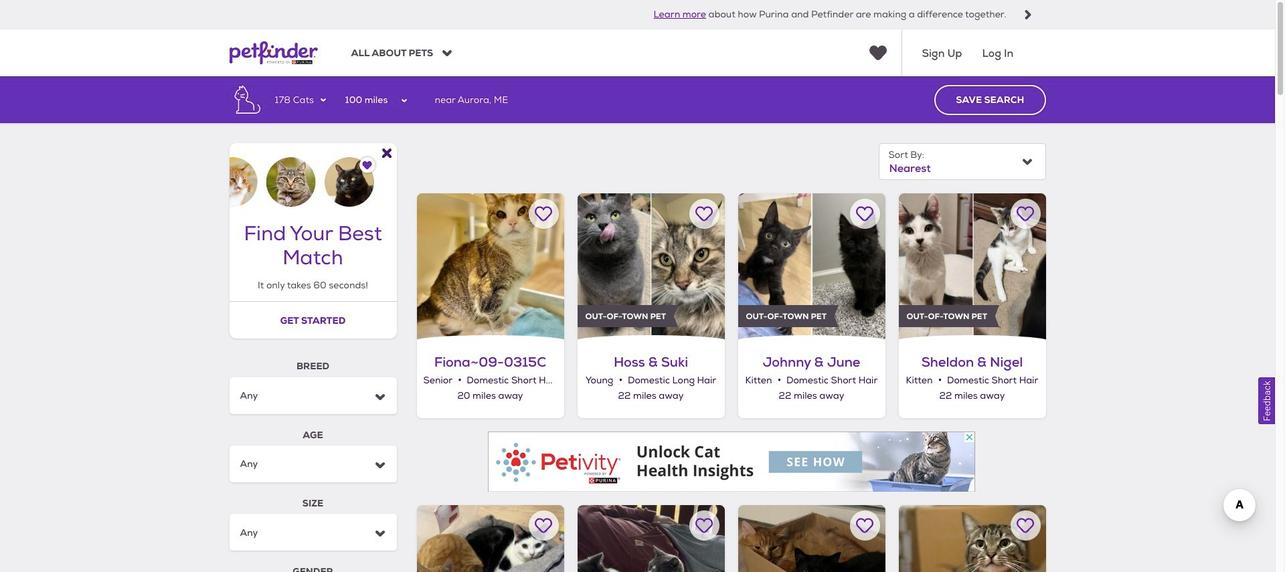 Task type: vqa. For each thing, say whether or not it's contained in the screenshot.
FOOTER
no



Task type: locate. For each thing, give the bounding box(es) containing it.
main content
[[0, 77, 1275, 572]]

jolene, adoptable cat, young female tiger, 22 miles away, out-of-town pet. image
[[899, 505, 1046, 572]]

advertisement element
[[488, 432, 975, 492]]

sheldon & nigel, adoptable cat, kitten male domestic short hair, 22 miles away, out-of-town pet. image
[[899, 194, 1046, 341]]

agent mulder & agent scully , adoptable cat, young female domestic short hair, 22 miles away, out-of-town pet. image
[[577, 505, 725, 572]]

potential cat matches image
[[229, 144, 397, 207]]

garfield & odie, adoptable cat, adult male domestic medium hair, 22 miles away, out-of-town pet. image
[[738, 505, 885, 572]]



Task type: describe. For each thing, give the bounding box(es) containing it.
waffles & pancakes , adoptable cat, young male domestic short hair, 22 miles away, out-of-town pet. image
[[417, 505, 564, 572]]

johnny & june, adoptable cat, kitten female domestic short hair, 22 miles away, out-of-town pet. image
[[738, 194, 885, 341]]

petfinder home image
[[229, 30, 318, 77]]

hoss & suki, adoptable cat, young female domestic long hair, 22 miles away, out-of-town pet. image
[[577, 194, 725, 341]]

fiona~09-0315c, adoptable cat, senior female domestic short hair, 20 miles away. image
[[417, 194, 564, 341]]



